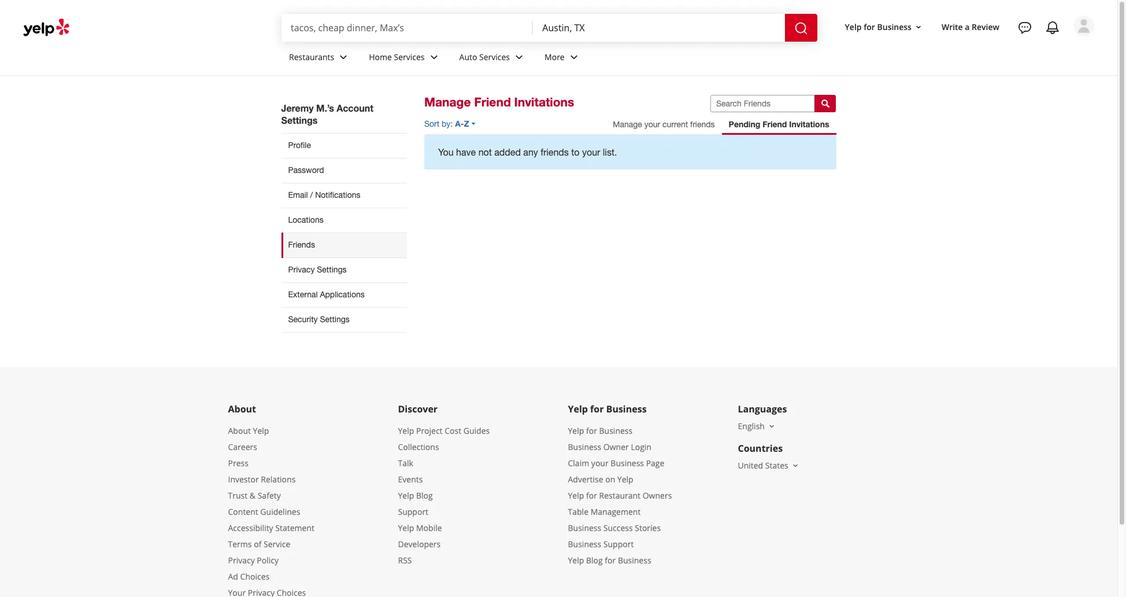 Task type: vqa. For each thing, say whether or not it's contained in the screenshot.
your for Yelp for Business Business Owner Login Claim your Business Page Advertise on Yelp Yelp for Restaurant Owners Table Management Business Success Stories Business Support Yelp Blog for Business
yes



Task type: locate. For each thing, give the bounding box(es) containing it.
0 horizontal spatial invitations
[[515, 95, 575, 109]]

auto services
[[460, 51, 510, 62]]

external applications
[[288, 290, 365, 299]]

yelp right on
[[618, 474, 634, 485]]

1 vertical spatial your
[[583, 147, 601, 157]]

settings for security
[[320, 315, 350, 324]]

privacy settings link
[[281, 257, 407, 282]]

privacy down terms
[[228, 555, 255, 566]]

24 chevron down v2 image for auto services
[[513, 50, 526, 64]]

yelp for business link
[[568, 425, 633, 436]]

yelp project cost guides collections talk events yelp blog support yelp mobile developers rss
[[398, 425, 490, 566]]

services inside auto services link
[[480, 51, 510, 62]]

statement
[[276, 522, 315, 533]]

your for you have not added any friends to your list.
[[583, 147, 601, 157]]

2 vertical spatial your
[[592, 458, 609, 469]]

16 chevron down v2 image right states
[[791, 461, 801, 470]]

support link
[[398, 506, 429, 517]]

24 chevron down v2 image inside home services link
[[427, 50, 441, 64]]

login
[[631, 441, 652, 452]]

None field
[[291, 21, 524, 34], [543, 21, 776, 34]]

0 vertical spatial yelp for business
[[846, 21, 912, 32]]

0 vertical spatial friends
[[691, 120, 715, 129]]

1 horizontal spatial yelp for business
[[846, 21, 912, 32]]

2 24 chevron down v2 image from the left
[[567, 50, 581, 64]]

0 horizontal spatial 16 chevron down v2 image
[[791, 461, 801, 470]]

1 horizontal spatial services
[[480, 51, 510, 62]]

yelp right 'search' image
[[846, 21, 862, 32]]

1 vertical spatial 16 chevron down v2 image
[[791, 461, 801, 470]]

ad
[[228, 571, 238, 582]]

1 horizontal spatial 24 chevron down v2 image
[[567, 50, 581, 64]]

success
[[604, 522, 633, 533]]

by:
[[442, 119, 453, 128]]

invitations inside tab list
[[790, 119, 830, 129]]

1 horizontal spatial 24 chevron down v2 image
[[513, 50, 526, 64]]

owner
[[604, 441, 629, 452]]

0 vertical spatial settings
[[281, 115, 318, 126]]

1 horizontal spatial 16 chevron down v2 image
[[915, 22, 924, 32]]

ad choices link
[[228, 571, 270, 582]]

16 chevron down v2 image inside united states popup button
[[791, 461, 801, 470]]

accessibility
[[228, 522, 273, 533]]

friend
[[475, 95, 511, 109], [763, 119, 788, 129]]

pending friend invitations tab list
[[606, 114, 837, 135]]

1 vertical spatial about
[[228, 425, 251, 436]]

yelp
[[846, 21, 862, 32], [568, 403, 588, 415], [253, 425, 269, 436], [398, 425, 414, 436], [568, 425, 584, 436], [618, 474, 634, 485], [398, 490, 414, 501], [568, 490, 584, 501], [398, 522, 414, 533], [568, 555, 584, 566]]

settings inside jeremy m.'s account settings
[[281, 115, 318, 126]]

1 vertical spatial friend
[[763, 119, 788, 129]]

friend inside tab list
[[763, 119, 788, 129]]

24 chevron down v2 image for more
[[567, 50, 581, 64]]

advertise on yelp link
[[568, 474, 634, 485]]

1 vertical spatial support
[[604, 539, 634, 550]]

security settings link
[[281, 307, 407, 333]]

about yelp link
[[228, 425, 269, 436]]

0 vertical spatial 16 chevron down v2 image
[[915, 22, 924, 32]]

project
[[416, 425, 443, 436]]

for inside yelp for business button
[[864, 21, 876, 32]]

of
[[254, 539, 262, 550]]

your left current
[[645, 120, 661, 129]]

manage friend invitations
[[425, 95, 575, 109]]

pending
[[729, 119, 761, 129]]

your inside yelp for business business owner login claim your business page advertise on yelp yelp for restaurant owners table management business success stories business support yelp blog for business
[[592, 458, 609, 469]]

0 vertical spatial blog
[[416, 490, 433, 501]]

16 chevron down v2 image left write
[[915, 22, 924, 32]]

24 chevron down v2 image inside restaurants link
[[337, 50, 351, 64]]

24 chevron down v2 image right auto services
[[513, 50, 526, 64]]

manage your current friends link
[[606, 114, 722, 135]]

friend for pending
[[763, 119, 788, 129]]

yelp for restaurant owners link
[[568, 490, 672, 501]]

invitations for pending friend invitations
[[790, 119, 830, 129]]

friends left 'to'
[[541, 147, 569, 157]]

claim
[[568, 458, 590, 469]]

0 horizontal spatial blog
[[416, 490, 433, 501]]

none field up business categories element
[[543, 21, 776, 34]]

manage up list.
[[613, 120, 643, 129]]

None search field
[[282, 14, 820, 42]]

1 vertical spatial friends
[[541, 147, 569, 157]]

2 services from the left
[[480, 51, 510, 62]]

0 vertical spatial your
[[645, 120, 661, 129]]

1 none field from the left
[[291, 21, 524, 34]]

locations link
[[281, 208, 407, 233]]

0 horizontal spatial services
[[394, 51, 425, 62]]

16 chevron down v2 image
[[915, 22, 924, 32], [791, 461, 801, 470]]

0 horizontal spatial 24 chevron down v2 image
[[427, 50, 441, 64]]

english button
[[738, 421, 777, 432]]

press
[[228, 458, 249, 469]]

1 about from the top
[[228, 403, 256, 415]]

jeremy m. image
[[1074, 16, 1095, 36]]

settings for privacy
[[317, 265, 347, 274]]

privacy down friends
[[288, 265, 315, 274]]

0 horizontal spatial friends
[[541, 147, 569, 157]]

terms of service link
[[228, 539, 291, 550]]

yelp down events
[[398, 490, 414, 501]]

support down yelp blog link
[[398, 506, 429, 517]]

more
[[545, 51, 565, 62]]

1 vertical spatial privacy
[[228, 555, 255, 566]]

notifications image
[[1047, 21, 1060, 35]]

yelp up table
[[568, 490, 584, 501]]

privacy settings
[[288, 265, 347, 274]]

you
[[439, 147, 454, 157]]

1 vertical spatial invitations
[[790, 119, 830, 129]]

advertise
[[568, 474, 604, 485]]

invitations down 'more'
[[515, 95, 575, 109]]

1 horizontal spatial invitations
[[790, 119, 830, 129]]

0 horizontal spatial friend
[[475, 95, 511, 109]]

1 horizontal spatial manage
[[613, 120, 643, 129]]

1 24 chevron down v2 image from the left
[[427, 50, 441, 64]]

page
[[647, 458, 665, 469]]

services right home
[[394, 51, 425, 62]]

24 chevron down v2 image inside auto services link
[[513, 50, 526, 64]]

2 none field from the left
[[543, 21, 776, 34]]

search image
[[795, 21, 809, 35]]

1 horizontal spatial support
[[604, 539, 634, 550]]

careers
[[228, 441, 257, 452]]

2 24 chevron down v2 image from the left
[[513, 50, 526, 64]]

owners
[[643, 490, 672, 501]]

external applications link
[[281, 282, 407, 307]]

24 chevron down v2 image inside more link
[[567, 50, 581, 64]]

0 horizontal spatial 24 chevron down v2 image
[[337, 50, 351, 64]]

0 vertical spatial friend
[[475, 95, 511, 109]]

locations
[[288, 215, 324, 224]]

any
[[524, 147, 538, 157]]

1 horizontal spatial none field
[[543, 21, 776, 34]]

settings up external applications
[[317, 265, 347, 274]]

claim your business page link
[[568, 458, 665, 469]]

profile
[[288, 141, 311, 150]]

0 horizontal spatial yelp for business
[[568, 403, 647, 415]]

2 about from the top
[[228, 425, 251, 436]]

0 vertical spatial support
[[398, 506, 429, 517]]

24 chevron down v2 image for home services
[[427, 50, 441, 64]]

more link
[[536, 42, 591, 75]]

sort
[[425, 119, 440, 128]]

your right 'to'
[[583, 147, 601, 157]]

jeremy
[[281, 102, 314, 113]]

table management link
[[568, 506, 641, 517]]

1 horizontal spatial friend
[[763, 119, 788, 129]]

business support link
[[568, 539, 634, 550]]

auto
[[460, 51, 478, 62]]

yelp up yelp for business link
[[568, 403, 588, 415]]

collections
[[398, 441, 439, 452]]

added
[[495, 147, 521, 157]]

24 chevron down v2 image
[[337, 50, 351, 64], [513, 50, 526, 64]]

account
[[337, 102, 374, 113]]

settings down applications
[[320, 315, 350, 324]]

1 horizontal spatial privacy
[[288, 265, 315, 274]]

blog down business support link
[[587, 555, 603, 566]]

24 chevron down v2 image right 'more'
[[567, 50, 581, 64]]

english
[[738, 421, 765, 432]]

pending friend invitations
[[729, 119, 830, 129]]

16 chevron down v2 image inside yelp for business button
[[915, 22, 924, 32]]

management
[[591, 506, 641, 517]]

friend down search friends text box
[[763, 119, 788, 129]]

services inside home services link
[[394, 51, 425, 62]]

1 services from the left
[[394, 51, 425, 62]]

yelp for business inside button
[[846, 21, 912, 32]]

settings down jeremy
[[281, 115, 318, 126]]

your up advertise on yelp link
[[592, 458, 609, 469]]

your for yelp for business business owner login claim your business page advertise on yelp yelp for restaurant owners table management business success stories business support yelp blog for business
[[592, 458, 609, 469]]

blog
[[416, 490, 433, 501], [587, 555, 603, 566]]

about up careers
[[228, 425, 251, 436]]

friends right current
[[691, 120, 715, 129]]

home services
[[369, 51, 425, 62]]

invitations for manage friend invitations
[[515, 95, 575, 109]]

0 vertical spatial about
[[228, 403, 256, 415]]

friend down auto services link
[[475, 95, 511, 109]]

services right auto
[[480, 51, 510, 62]]

16 chevron down v2 image
[[768, 422, 777, 431]]

email / notifications
[[288, 190, 361, 200]]

0 horizontal spatial none field
[[291, 21, 524, 34]]

1 horizontal spatial friends
[[691, 120, 715, 129]]

0 vertical spatial privacy
[[288, 265, 315, 274]]

0 horizontal spatial manage
[[425, 95, 471, 109]]

messages image
[[1019, 21, 1033, 35]]

privacy policy link
[[228, 555, 279, 566]]

manage up sort by: a-z
[[425, 95, 471, 109]]

1 vertical spatial manage
[[613, 120, 643, 129]]

none field near
[[543, 21, 776, 34]]

about inside about yelp careers press investor relations trust & safety content guidelines accessibility statement terms of service privacy policy ad choices
[[228, 425, 251, 436]]

support down success on the right of the page
[[604, 539, 634, 550]]

password
[[288, 165, 324, 175]]

0 vertical spatial invitations
[[515, 95, 575, 109]]

1 horizontal spatial blog
[[587, 555, 603, 566]]

Near text field
[[543, 21, 776, 34]]

1 24 chevron down v2 image from the left
[[337, 50, 351, 64]]

talk
[[398, 458, 414, 469]]

invitations down search friends text box
[[790, 119, 830, 129]]

1 vertical spatial settings
[[317, 265, 347, 274]]

investor relations link
[[228, 474, 296, 485]]

yelp up careers
[[253, 425, 269, 436]]

trust & safety link
[[228, 490, 281, 501]]

rss link
[[398, 555, 412, 566]]

0 horizontal spatial privacy
[[228, 555, 255, 566]]

services for home services
[[394, 51, 425, 62]]

security
[[288, 315, 318, 324]]

24 chevron down v2 image right restaurants
[[337, 50, 351, 64]]

profile link
[[281, 133, 407, 158]]

events
[[398, 474, 423, 485]]

email / notifications link
[[281, 183, 407, 208]]

manage inside pending friend invitations tab list
[[613, 120, 643, 129]]

0 vertical spatial manage
[[425, 95, 471, 109]]

blog up support link
[[416, 490, 433, 501]]

support
[[398, 506, 429, 517], [604, 539, 634, 550]]

careers link
[[228, 441, 257, 452]]

24 chevron down v2 image
[[427, 50, 441, 64], [567, 50, 581, 64]]

about for about yelp careers press investor relations trust & safety content guidelines accessibility statement terms of service privacy policy ad choices
[[228, 425, 251, 436]]

a
[[966, 21, 970, 32]]

none field up home services link in the top of the page
[[291, 21, 524, 34]]

1 vertical spatial blog
[[587, 555, 603, 566]]

external
[[288, 290, 318, 299]]

&
[[250, 490, 256, 501]]

24 chevron down v2 image for restaurants
[[337, 50, 351, 64]]

24 chevron down v2 image left auto
[[427, 50, 441, 64]]

about up about yelp link
[[228, 403, 256, 415]]

yelp down support link
[[398, 522, 414, 533]]

0 horizontal spatial support
[[398, 506, 429, 517]]

manage
[[425, 95, 471, 109], [613, 120, 643, 129]]

2 vertical spatial settings
[[320, 315, 350, 324]]

rss
[[398, 555, 412, 566]]

user actions element
[[836, 14, 1111, 86]]

manage for manage your current friends
[[613, 120, 643, 129]]

support inside yelp project cost guides collections talk events yelp blog support yelp mobile developers rss
[[398, 506, 429, 517]]



Task type: describe. For each thing, give the bounding box(es) containing it.
friends
[[288, 240, 315, 249]]

/
[[310, 190, 313, 200]]

list.
[[603, 147, 618, 157]]

friends inside manage your current friends link
[[691, 120, 715, 129]]

united
[[738, 460, 764, 471]]

to
[[572, 147, 580, 157]]

manage for manage friend invitations
[[425, 95, 471, 109]]

you have not added any friends to your list.
[[439, 147, 618, 157]]

support inside yelp for business business owner login claim your business page advertise on yelp yelp for restaurant owners table management business success stories business support yelp blog for business
[[604, 539, 634, 550]]

service
[[264, 539, 291, 550]]

yelp down business support link
[[568, 555, 584, 566]]

guides
[[464, 425, 490, 436]]

have
[[457, 147, 476, 157]]

email
[[288, 190, 308, 200]]

1 vertical spatial yelp for business
[[568, 403, 647, 415]]

discover
[[398, 403, 438, 415]]

jeremy m.'s account settings
[[281, 102, 374, 126]]

press link
[[228, 458, 249, 469]]

notifications
[[315, 190, 361, 200]]

business categories element
[[280, 42, 1095, 75]]

states
[[766, 460, 789, 471]]

friend for manage
[[475, 95, 511, 109]]

choices
[[240, 571, 270, 582]]

blog inside yelp project cost guides collections talk events yelp blog support yelp mobile developers rss
[[416, 490, 433, 501]]

developers link
[[398, 539, 441, 550]]

events link
[[398, 474, 423, 485]]

m.'s
[[316, 102, 334, 113]]

write a review link
[[938, 17, 1005, 37]]

yelp for business button
[[841, 17, 928, 37]]

blog inside yelp for business business owner login claim your business page advertise on yelp yelp for restaurant owners table management business success stories business support yelp blog for business
[[587, 555, 603, 566]]

restaurants link
[[280, 42, 360, 75]]

business success stories link
[[568, 522, 661, 533]]

a-
[[455, 119, 464, 128]]

cost
[[445, 425, 462, 436]]

content guidelines link
[[228, 506, 300, 517]]

countries
[[738, 442, 783, 455]]

home services link
[[360, 42, 450, 75]]

united states
[[738, 460, 789, 471]]

yelp up "collections"
[[398, 425, 414, 436]]

pending friend invitations link
[[722, 114, 837, 135]]

yelp blog for business link
[[568, 555, 652, 566]]

manage your current friends
[[613, 120, 715, 129]]

restaurants
[[289, 51, 335, 62]]

yelp inside button
[[846, 21, 862, 32]]

current
[[663, 120, 689, 129]]

password link
[[281, 158, 407, 183]]

yelp mobile link
[[398, 522, 442, 533]]

developers
[[398, 539, 441, 550]]

write a review
[[942, 21, 1000, 32]]

auto services link
[[450, 42, 536, 75]]

on
[[606, 474, 616, 485]]

yelp up claim
[[568, 425, 584, 436]]

home
[[369, 51, 392, 62]]

security settings
[[288, 315, 350, 324]]

privacy inside about yelp careers press investor relations trust & safety content guidelines accessibility statement terms of service privacy policy ad choices
[[228, 555, 255, 566]]

united states button
[[738, 460, 801, 471]]

mobile
[[416, 522, 442, 533]]

accessibility statement link
[[228, 522, 315, 533]]

business inside button
[[878, 21, 912, 32]]

collections link
[[398, 441, 439, 452]]

Search Friends text field
[[711, 95, 816, 112]]

16 chevron down v2 image for united states
[[791, 461, 801, 470]]

Find text field
[[291, 21, 524, 34]]

write
[[942, 21, 964, 32]]

table
[[568, 506, 589, 517]]

services for auto services
[[480, 51, 510, 62]]

yelp project cost guides link
[[398, 425, 490, 436]]

terms
[[228, 539, 252, 550]]

not
[[479, 147, 492, 157]]

policy
[[257, 555, 279, 566]]

investor
[[228, 474, 259, 485]]

none field find
[[291, 21, 524, 34]]

yelp inside about yelp careers press investor relations trust & safety content guidelines accessibility statement terms of service privacy policy ad choices
[[253, 425, 269, 436]]

review
[[973, 21, 1000, 32]]

your inside pending friend invitations tab list
[[645, 120, 661, 129]]

yelp for business business owner login claim your business page advertise on yelp yelp for restaurant owners table management business success stories business support yelp blog for business
[[568, 425, 672, 566]]

safety
[[258, 490, 281, 501]]

business owner login link
[[568, 441, 652, 452]]

about for about
[[228, 403, 256, 415]]

content
[[228, 506, 258, 517]]

16 chevron down v2 image for yelp for business
[[915, 22, 924, 32]]

languages
[[738, 403, 788, 415]]



